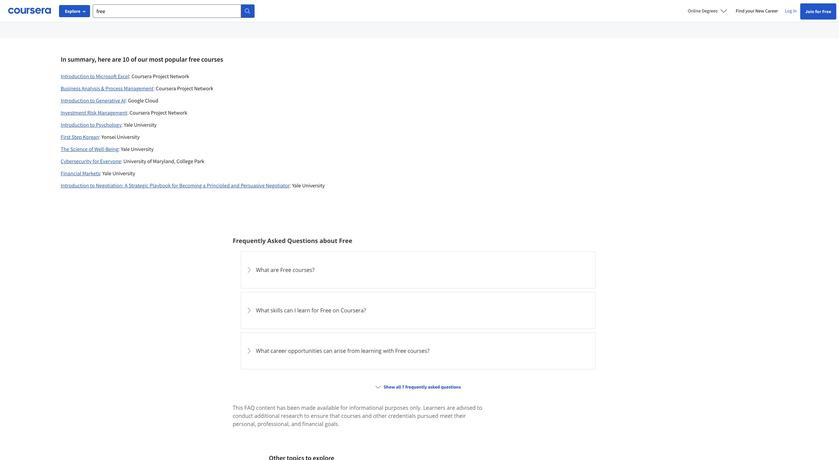 Task type: locate. For each thing, give the bounding box(es) containing it.
for right playbook
[[172, 182, 178, 189]]

0 vertical spatial network
[[170, 73, 189, 80]]

log
[[786, 8, 793, 14]]

courses right that
[[342, 413, 361, 420]]

2 horizontal spatial and
[[362, 413, 372, 420]]

persuasive
[[241, 182, 265, 189]]

courses
[[201, 55, 223, 64], [342, 413, 361, 420]]

what career opportunities can arise from learning with free courses?
[[256, 348, 430, 355]]

0 horizontal spatial and
[[231, 182, 240, 189]]

1 vertical spatial chevron right image
[[245, 307, 254, 315]]

: inside the science of well-being : yale university
[[119, 146, 120, 153]]

to for psychology
[[90, 122, 95, 128]]

asked
[[268, 237, 286, 245]]

: inside "introduction to generative ai : google cloud"
[[126, 98, 127, 104]]

1 vertical spatial courses?
[[408, 348, 430, 355]]

excel
[[118, 73, 129, 80]]

to down markets
[[90, 182, 95, 189]]

1 horizontal spatial courses?
[[408, 348, 430, 355]]

investment risk management link
[[61, 109, 127, 116]]

network
[[170, 73, 189, 80], [194, 85, 214, 92], [168, 109, 187, 116]]

0 horizontal spatial of
[[89, 146, 93, 153]]

to for negotiation:
[[90, 182, 95, 189]]

chevron right image inside what skills can i learn for free on coursera? dropdown button
[[245, 307, 254, 315]]

can left i
[[284, 307, 293, 315]]

show inside dropdown button
[[384, 385, 395, 391]]

the
[[61, 146, 69, 153]]

courses? down questions
[[293, 267, 315, 274]]

are inside dropdown button
[[271, 267, 279, 274]]

show left all
[[384, 385, 395, 391]]

0 vertical spatial what
[[256, 267, 269, 274]]

What do you want to learn? text field
[[93, 4, 241, 18]]

introduction up business
[[61, 73, 89, 80]]

can left arise
[[324, 348, 333, 355]]

0 vertical spatial courses
[[201, 55, 223, 64]]

first step korean link
[[61, 134, 99, 141]]

1 vertical spatial are
[[271, 267, 279, 274]]

what skills can i learn for free on coursera?
[[256, 307, 366, 315]]

everyone
[[100, 158, 121, 165]]

of left well- on the top of the page
[[89, 146, 93, 153]]

first step korean : yonsei university
[[61, 134, 140, 141]]

project down cloud
[[151, 109, 167, 116]]

management down "introduction to generative ai : google cloud"
[[98, 109, 127, 116]]

project down most
[[153, 73, 169, 80]]

0 horizontal spatial courses
[[201, 55, 223, 64]]

and
[[231, 182, 240, 189], [362, 413, 372, 420], [292, 421, 301, 428]]

chevron right image for what career opportunities can arise from learning with free courses?
[[245, 347, 254, 356]]

2 introduction from the top
[[61, 97, 89, 104]]

purposes
[[385, 405, 409, 412]]

can
[[284, 307, 293, 315], [324, 348, 333, 355]]

to down made
[[305, 413, 310, 420]]

business analysis & process management : coursera project network
[[61, 85, 214, 92]]

financial
[[303, 421, 324, 428]]

what down frequently
[[256, 267, 269, 274]]

chevron right image inside the what career opportunities can arise from learning with free courses? 'dropdown button'
[[245, 347, 254, 356]]

chevron right image left skills
[[245, 307, 254, 315]]

yale
[[124, 122, 133, 128], [121, 146, 130, 153], [102, 170, 111, 177], [292, 182, 301, 189]]

0 horizontal spatial show
[[193, 4, 206, 11]]

investment risk management : coursera project network
[[61, 109, 187, 116]]

to up analysis
[[90, 73, 95, 80]]

to up 'risk'
[[90, 97, 95, 104]]

career
[[766, 8, 779, 14]]

0 vertical spatial of
[[131, 55, 137, 64]]

cybersecurity
[[61, 158, 92, 165]]

are down asked
[[271, 267, 279, 274]]

1 horizontal spatial courses
[[342, 413, 361, 420]]

0 vertical spatial project
[[153, 73, 169, 80]]

this
[[233, 405, 243, 412]]

management
[[124, 85, 154, 92], [98, 109, 127, 116]]

of left maryland,
[[147, 158, 152, 165]]

3 chevron right image from the top
[[245, 347, 254, 356]]

markets
[[82, 170, 100, 177]]

of for everyone
[[147, 158, 152, 165]]

skills
[[271, 307, 283, 315]]

in left summary,
[[61, 55, 66, 64]]

show left more
[[193, 4, 206, 11]]

yale down investment risk management : coursera project network
[[124, 122, 133, 128]]

2 chevron right image from the top
[[245, 307, 254, 315]]

introduction to psychology : yale university
[[61, 122, 157, 128]]

risk
[[87, 109, 97, 116]]

2 vertical spatial what
[[256, 348, 269, 355]]

1 horizontal spatial and
[[292, 421, 301, 428]]

generative
[[96, 97, 120, 104]]

free right join
[[823, 8, 832, 15]]

1 what from the top
[[256, 267, 269, 274]]

show for show more
[[193, 4, 206, 11]]

additional
[[255, 413, 280, 420]]

0 horizontal spatial can
[[284, 307, 293, 315]]

what left career
[[256, 348, 269, 355]]

1 horizontal spatial show
[[384, 385, 395, 391]]

are left 10
[[112, 55, 121, 64]]

for inside dropdown button
[[312, 307, 319, 315]]

0 vertical spatial can
[[284, 307, 293, 315]]

what are free courses?
[[256, 267, 315, 274]]

&
[[101, 85, 104, 92]]

for right learn
[[312, 307, 319, 315]]

business analysis & process management link
[[61, 85, 154, 92]]

chevron right image for what are free courses?
[[245, 266, 254, 275]]

: inside first step korean : yonsei university
[[99, 134, 100, 141]]

popular
[[165, 55, 187, 64]]

are up meet
[[447, 405, 455, 412]]

find your new career
[[737, 8, 779, 14]]

to down 'risk'
[[90, 122, 95, 128]]

in
[[794, 8, 798, 14], [61, 55, 66, 64]]

only.
[[410, 405, 422, 412]]

2 vertical spatial of
[[147, 158, 152, 165]]

courses right free at the top left of the page
[[201, 55, 223, 64]]

for
[[816, 8, 822, 15], [93, 158, 99, 165], [172, 182, 178, 189], [312, 307, 319, 315], [341, 405, 348, 412]]

show all 7 frequently asked questions button
[[373, 382, 464, 394]]

0 horizontal spatial in
[[61, 55, 66, 64]]

chevron right image left career
[[245, 347, 254, 356]]

university
[[134, 122, 157, 128], [117, 134, 140, 141], [131, 146, 154, 153], [124, 158, 146, 165], [113, 170, 135, 177], [302, 182, 325, 189]]

conduct
[[233, 413, 253, 420]]

: inside investment risk management : coursera project network
[[127, 110, 129, 116]]

introduction for introduction to microsoft excel
[[61, 73, 89, 80]]

chevron right image
[[245, 266, 254, 275], [245, 307, 254, 315], [245, 347, 254, 356]]

show inside button
[[193, 4, 206, 11]]

coursera down the 'google'
[[130, 109, 150, 116]]

introduction down "investment"
[[61, 122, 89, 128]]

explore
[[65, 8, 81, 14]]

1 horizontal spatial in
[[794, 8, 798, 14]]

and down research
[[292, 421, 301, 428]]

2 vertical spatial network
[[168, 109, 187, 116]]

of
[[131, 55, 137, 64], [89, 146, 93, 153], [147, 158, 152, 165]]

yale right negotiator
[[292, 182, 301, 189]]

2 vertical spatial and
[[292, 421, 301, 428]]

1 vertical spatial show
[[384, 385, 395, 391]]

coursera up "business analysis & process management : coursera project network"
[[132, 73, 152, 80]]

free
[[823, 8, 832, 15], [339, 237, 353, 245], [280, 267, 292, 274], [321, 307, 332, 315], [396, 348, 407, 355]]

management up the 'google'
[[124, 85, 154, 92]]

4 introduction from the top
[[61, 182, 89, 189]]

chevron right image inside what are free courses? dropdown button
[[245, 266, 254, 275]]

meet
[[440, 413, 453, 420]]

well-
[[94, 146, 106, 153]]

1 introduction from the top
[[61, 73, 89, 80]]

other
[[373, 413, 387, 420]]

2 horizontal spatial of
[[147, 158, 152, 165]]

online
[[688, 8, 702, 14]]

coursera up cloud
[[156, 85, 176, 92]]

0 vertical spatial courses?
[[293, 267, 315, 274]]

psychology
[[96, 122, 122, 128]]

introduction for introduction to psychology
[[61, 122, 89, 128]]

1 vertical spatial what
[[256, 307, 269, 315]]

log in
[[786, 8, 798, 14]]

for up financial markets : yale university
[[93, 158, 99, 165]]

courses? right with
[[408, 348, 430, 355]]

1 vertical spatial coursera
[[156, 85, 176, 92]]

2 what from the top
[[256, 307, 269, 315]]

1 vertical spatial of
[[89, 146, 93, 153]]

what left skills
[[256, 307, 269, 315]]

more
[[207, 4, 219, 11]]

being
[[106, 146, 119, 153]]

of right 10
[[131, 55, 137, 64]]

2 horizontal spatial are
[[447, 405, 455, 412]]

introduction up "investment"
[[61, 97, 89, 104]]

project down the popular
[[177, 85, 193, 92]]

2 vertical spatial chevron right image
[[245, 347, 254, 356]]

1 vertical spatial courses
[[342, 413, 361, 420]]

1 vertical spatial and
[[362, 413, 372, 420]]

what
[[256, 267, 269, 274], [256, 307, 269, 315], [256, 348, 269, 355]]

in right the log
[[794, 8, 798, 14]]

introduction down financial
[[61, 182, 89, 189]]

find your new career link
[[733, 7, 782, 15]]

3 what from the top
[[256, 348, 269, 355]]

3 introduction from the top
[[61, 122, 89, 128]]

: inside cybersecurity for everyone : university of maryland, college park
[[121, 158, 122, 165]]

pursued
[[418, 413, 439, 420]]

0 vertical spatial chevron right image
[[245, 266, 254, 275]]

1 vertical spatial can
[[324, 348, 333, 355]]

google
[[128, 97, 144, 104]]

1 chevron right image from the top
[[245, 266, 254, 275]]

None search field
[[93, 4, 255, 18]]

0 horizontal spatial courses?
[[293, 267, 315, 274]]

2 vertical spatial are
[[447, 405, 455, 412]]

project
[[153, 73, 169, 80], [177, 85, 193, 92], [151, 109, 167, 116]]

and right principled
[[231, 182, 240, 189]]

introduction to negotiation: a strategic playbook for becoming a principled and persuasive negotiator : yale university
[[61, 182, 325, 189]]

process
[[106, 85, 123, 92]]

0 horizontal spatial are
[[112, 55, 121, 64]]

investment
[[61, 109, 86, 116]]

1 horizontal spatial can
[[324, 348, 333, 355]]

log in link
[[782, 7, 801, 15]]

join for free link
[[801, 3, 837, 20]]

chevron right image down frequently
[[245, 266, 254, 275]]

professional,
[[258, 421, 290, 428]]

courses?
[[293, 267, 315, 274], [408, 348, 430, 355]]

negotiator
[[266, 182, 290, 189]]

chevron right image for what skills can i learn for free on coursera?
[[245, 307, 254, 315]]

1 horizontal spatial are
[[271, 267, 279, 274]]

1 horizontal spatial of
[[131, 55, 137, 64]]

step
[[72, 134, 82, 141]]

can inside dropdown button
[[284, 307, 293, 315]]

0 vertical spatial management
[[124, 85, 154, 92]]

0 vertical spatial coursera
[[132, 73, 152, 80]]

for right available at the left
[[341, 405, 348, 412]]

free left on
[[321, 307, 332, 315]]

and down informational
[[362, 413, 372, 420]]

1 vertical spatial network
[[194, 85, 214, 92]]

can inside 'dropdown button'
[[324, 348, 333, 355]]

free right with
[[396, 348, 407, 355]]

join for free
[[806, 8, 832, 15]]

what inside 'dropdown button'
[[256, 348, 269, 355]]

learning
[[361, 348, 382, 355]]

all
[[396, 385, 401, 391]]

been
[[287, 405, 300, 412]]

0 vertical spatial and
[[231, 182, 240, 189]]

0 vertical spatial show
[[193, 4, 206, 11]]



Task type: describe. For each thing, give the bounding box(es) containing it.
cloud
[[145, 97, 158, 104]]

: inside "introduction to psychology : yale university"
[[122, 122, 123, 128]]

college
[[177, 158, 193, 165]]

to for generative
[[90, 97, 95, 104]]

business
[[61, 85, 81, 92]]

in summary, here are 10 of our most popular free courses
[[61, 55, 223, 64]]

introduction for introduction to negotiation: a strategic playbook for becoming a principled and persuasive negotiator
[[61, 182, 89, 189]]

free down frequently asked questions about free
[[280, 267, 292, 274]]

yonsei
[[101, 134, 116, 141]]

to for microsoft
[[90, 73, 95, 80]]

10
[[123, 55, 129, 64]]

strategic
[[129, 182, 149, 189]]

about
[[320, 237, 338, 245]]

1 vertical spatial management
[[98, 109, 127, 116]]

career
[[271, 348, 287, 355]]

0 vertical spatial are
[[112, 55, 121, 64]]

coursera?
[[341, 307, 366, 315]]

show all 7 frequently asked questions
[[384, 385, 461, 391]]

introduction to negotiation: a strategic playbook for becoming a principled and persuasive negotiator link
[[61, 182, 290, 189]]

cybersecurity for everyone : university of maryland, college park
[[61, 158, 205, 165]]

park
[[194, 158, 205, 165]]

1 vertical spatial project
[[177, 85, 193, 92]]

yale up negotiation: at left top
[[102, 170, 111, 177]]

arise
[[334, 348, 346, 355]]

ai
[[121, 97, 126, 104]]

what for what career opportunities can arise from learning with free courses?
[[256, 348, 269, 355]]

what career opportunities can arise from learning with free courses? button
[[245, 337, 592, 366]]

your
[[746, 8, 755, 14]]

show more button
[[193, 3, 219, 12]]

join
[[806, 8, 815, 15]]

yale right being
[[121, 146, 130, 153]]

ensure
[[311, 413, 329, 420]]

introduction to generative ai : google cloud
[[61, 97, 158, 104]]

for right join
[[816, 8, 822, 15]]

show more
[[193, 4, 219, 11]]

that
[[330, 413, 340, 420]]

learn
[[298, 307, 310, 315]]

made
[[301, 405, 316, 412]]

explore button
[[59, 5, 90, 17]]

chevron right image
[[245, 428, 254, 437]]

frequently
[[406, 385, 427, 391]]

degrees
[[702, 8, 718, 14]]

what for what are free courses?
[[256, 267, 269, 274]]

0 vertical spatial in
[[794, 8, 798, 14]]

: inside introduction to negotiation: a strategic playbook for becoming a principled and persuasive negotiator : yale university
[[290, 183, 291, 189]]

personal,
[[233, 421, 256, 428]]

the science of well-being : yale university
[[61, 146, 154, 153]]

courses? inside 'dropdown button'
[[408, 348, 430, 355]]

frequently asked questions about free
[[233, 237, 353, 245]]

maryland,
[[153, 158, 176, 165]]

what for what skills can i learn for free on coursera?
[[256, 307, 269, 315]]

science
[[70, 146, 88, 153]]

introduction to psychology link
[[61, 122, 122, 128]]

for inside this faq content has been made available for informational purposes only. learners are advised to conduct additional research to ensure that courses and other credentials pursued meet their personal, professional, and financial goals.
[[341, 405, 348, 412]]

free right about
[[339, 237, 353, 245]]

introduction to generative ai link
[[61, 97, 126, 104]]

i
[[295, 307, 296, 315]]

courses? inside dropdown button
[[293, 267, 315, 274]]

financial markets : yale university
[[61, 170, 135, 177]]

questions
[[441, 385, 461, 391]]

principled
[[207, 182, 230, 189]]

becoming
[[179, 182, 202, 189]]

microsoft
[[96, 73, 117, 80]]

find
[[737, 8, 745, 14]]

courses inside this faq content has been made available for informational purposes only. learners are advised to conduct additional research to ensure that courses and other credentials pursued meet their personal, professional, and financial goals.
[[342, 413, 361, 420]]

on
[[333, 307, 340, 315]]

playbook
[[150, 182, 171, 189]]

2 vertical spatial coursera
[[130, 109, 150, 116]]

introduction for introduction to generative ai
[[61, 97, 89, 104]]

opportunities
[[288, 348, 322, 355]]

with
[[383, 348, 394, 355]]

our
[[138, 55, 148, 64]]

frequently
[[233, 237, 266, 245]]

available
[[317, 405, 339, 412]]

learners
[[424, 405, 446, 412]]

negotiation:
[[96, 182, 124, 189]]

free inside 'dropdown button'
[[396, 348, 407, 355]]

advised
[[457, 405, 476, 412]]

are inside this faq content has been made available for informational purposes only. learners are advised to conduct additional research to ensure that courses and other credentials pursued meet their personal, professional, and financial goals.
[[447, 405, 455, 412]]

content
[[256, 405, 276, 412]]

introduction to microsoft excel : coursera project network
[[61, 73, 189, 80]]

financial
[[61, 170, 81, 177]]

what skills can i learn for free on coursera? button
[[245, 297, 592, 325]]

most
[[149, 55, 163, 64]]

goals.
[[325, 421, 340, 428]]

new
[[756, 8, 765, 14]]

: inside introduction to microsoft excel : coursera project network
[[129, 73, 131, 80]]

what are free courses? button
[[245, 256, 592, 285]]

their
[[455, 413, 466, 420]]

1 vertical spatial in
[[61, 55, 66, 64]]

credentials
[[389, 413, 416, 420]]

: inside "business analysis & process management : coursera project network"
[[154, 85, 155, 92]]

show for show all 7 frequently asked questions
[[384, 385, 395, 391]]

research
[[281, 413, 303, 420]]

2 vertical spatial project
[[151, 109, 167, 116]]

a
[[203, 182, 206, 189]]

first
[[61, 134, 71, 141]]

asked
[[428, 385, 440, 391]]

of for here
[[131, 55, 137, 64]]

coursera image
[[8, 5, 51, 16]]

has
[[277, 405, 286, 412]]

this faq content has been made available for informational purposes only. learners are advised to conduct additional research to ensure that courses and other credentials pursued meet their personal, professional, and financial goals.
[[233, 405, 483, 428]]

introduction to microsoft excel link
[[61, 73, 129, 80]]

faq
[[245, 405, 255, 412]]

collapsed list
[[241, 252, 596, 461]]

financial markets link
[[61, 170, 100, 177]]

from
[[348, 348, 360, 355]]

korean
[[83, 134, 99, 141]]

: inside financial markets : yale university
[[100, 171, 101, 177]]

to right advised
[[478, 405, 483, 412]]



Task type: vqa. For each thing, say whether or not it's contained in the screenshot.
transferring
no



